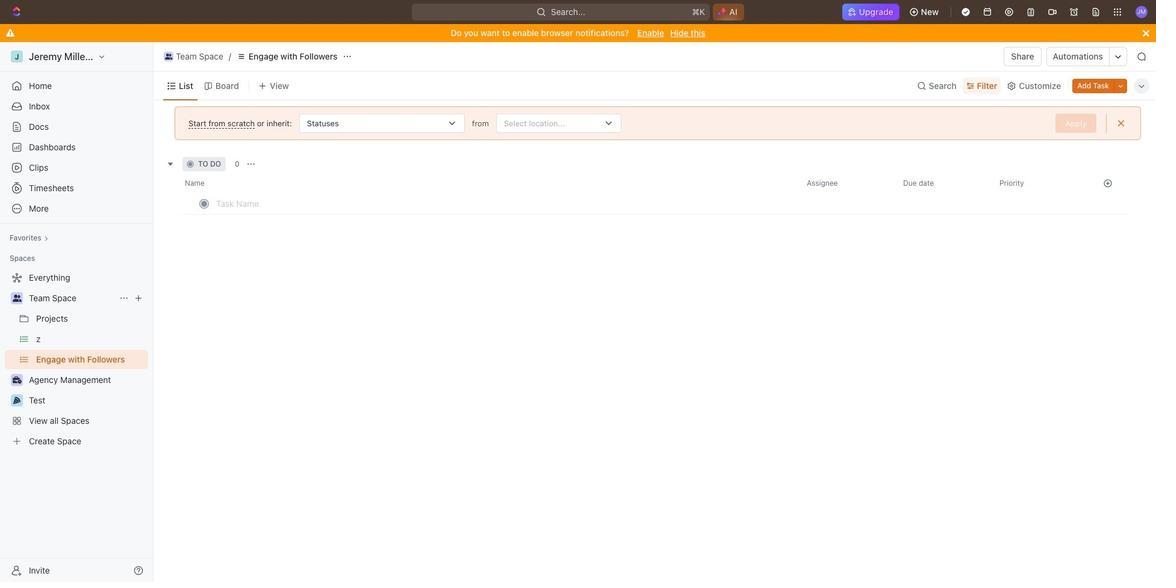 Task type: locate. For each thing, give the bounding box(es) containing it.
pizza slice image
[[13, 397, 20, 405]]

business time image
[[12, 377, 21, 384]]

tree
[[5, 269, 148, 452]]

user group image
[[12, 295, 21, 302]]

Task Name text field
[[216, 194, 568, 213]]



Task type: vqa. For each thing, say whether or not it's contained in the screenshot.
Pizza Slice image
yes



Task type: describe. For each thing, give the bounding box(es) containing it.
sidebar navigation
[[0, 42, 156, 583]]

tree inside sidebar navigation
[[5, 269, 148, 452]]

user group image
[[165, 54, 172, 60]]

jeremy miller's workspace, , element
[[11, 51, 23, 63]]



